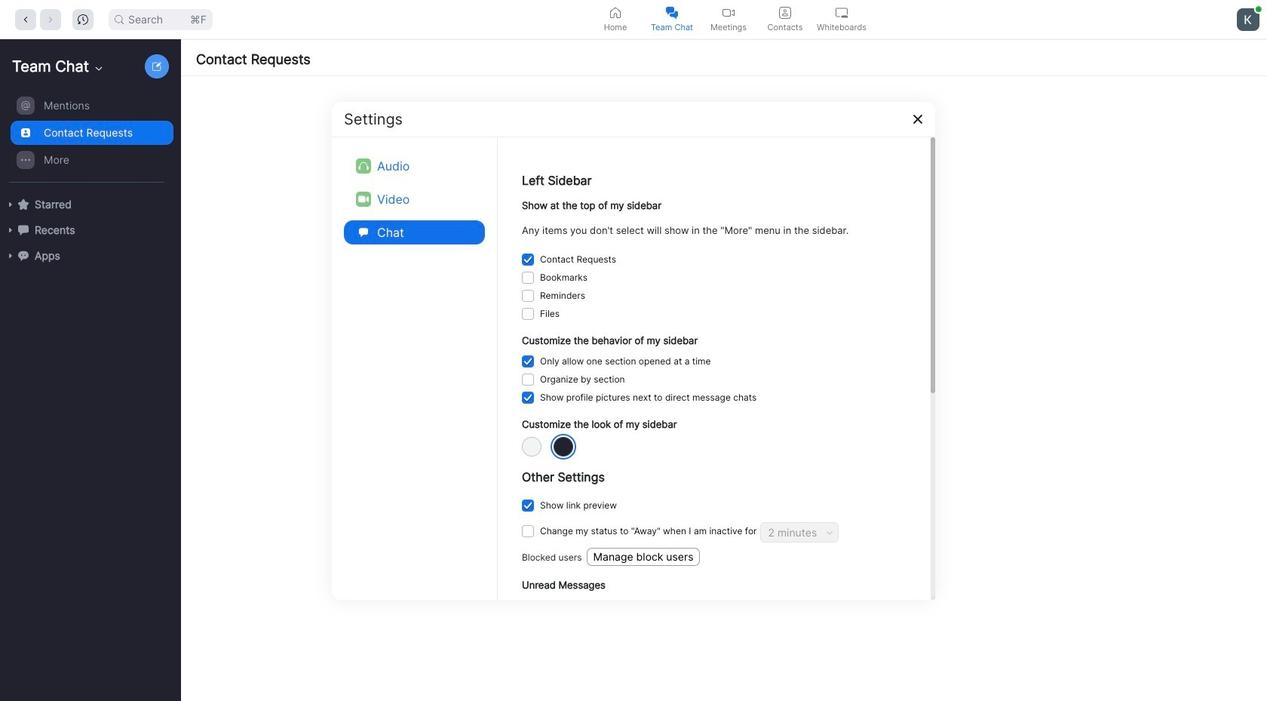 Task type: vqa. For each thing, say whether or not it's contained in the screenshot.
. Change my status to "Away" when I am inactive for element
yes



Task type: locate. For each thing, give the bounding box(es) containing it.
history image
[[78, 14, 88, 25]]

triangle right image
[[6, 200, 15, 209], [6, 226, 15, 235], [6, 251, 15, 260]]

1 vertical spatial triangle right image
[[6, 226, 15, 235]]

online image
[[1256, 6, 1262, 12], [1256, 6, 1262, 12]]

3 triangle right image from the top
[[6, 251, 15, 260]]

chat image inside icon
[[359, 228, 368, 237]]

chat image
[[18, 225, 29, 235], [18, 225, 29, 235], [359, 228, 368, 237]]

tree
[[0, 91, 178, 284]]

None radio
[[522, 437, 542, 457]]

. organize by section element
[[540, 371, 625, 389]]

chevron left small image
[[20, 14, 31, 25]]

profile contact image
[[780, 6, 792, 18], [780, 6, 792, 18]]

close image
[[912, 113, 924, 125]]

triangle right image inside recents tree item
[[6, 226, 15, 235]]

3 triangle right image from the top
[[6, 251, 15, 260]]

1 vertical spatial triangle right image
[[6, 226, 15, 235]]

None radio
[[554, 437, 574, 457]]

triangle right image inside apps tree item
[[6, 251, 15, 260]]

1 triangle right image from the top
[[6, 200, 15, 209]]

2 triangle right image from the top
[[6, 226, 15, 235]]

triangle right image inside recents tree item
[[6, 226, 15, 235]]

0 vertical spatial triangle right image
[[6, 200, 15, 209]]

history image
[[78, 14, 88, 25]]

triangle right image inside apps tree item
[[6, 251, 15, 260]]

recents tree item
[[6, 217, 174, 243]]

triangle right image for recents tree item
[[6, 226, 15, 235]]

triangle right image for apps tree item
[[6, 251, 15, 260]]

None button
[[522, 253, 534, 265], [522, 271, 534, 284], [522, 290, 534, 302], [522, 308, 534, 320], [522, 356, 534, 368], [522, 374, 534, 386], [522, 392, 534, 404], [522, 500, 534, 512], [522, 525, 534, 537], [522, 253, 534, 265], [522, 271, 534, 284], [522, 290, 534, 302], [522, 308, 534, 320], [522, 356, 534, 368], [522, 374, 534, 386], [522, 392, 534, 404], [522, 500, 534, 512], [522, 525, 534, 537]]

group
[[0, 92, 174, 183]]

team chat image
[[666, 6, 678, 18]]

2 triangle right image from the top
[[6, 226, 15, 235]]

2 vertical spatial triangle right image
[[6, 251, 15, 260]]

magnifier image
[[115, 15, 124, 24]]

customize the look of my sidebar. white image
[[522, 437, 542, 457]]

customize the behavior of my sidebar. only allow one section opened at a time element
[[540, 353, 711, 371]]

chevron down small image
[[93, 63, 105, 75], [93, 63, 105, 75]]

headphone image
[[356, 158, 371, 173], [358, 160, 369, 171]]

2 vertical spatial triangle right image
[[6, 251, 15, 260]]

. show link preview element
[[540, 497, 617, 515]]

whiteboard small image
[[836, 6, 848, 18]]

home small image
[[610, 6, 622, 18]]

chatbot image
[[18, 250, 29, 261], [18, 250, 29, 261]]

triangle right image for third triangle right icon from the bottom
[[6, 200, 15, 209]]

video on image
[[723, 6, 735, 18], [356, 191, 371, 206], [358, 194, 369, 204]]

chevron left small image
[[20, 14, 31, 25]]

. reminders element
[[540, 287, 586, 305]]

0 vertical spatial triangle right image
[[6, 200, 15, 209]]

star image
[[18, 199, 29, 210]]

triangle right image
[[6, 200, 15, 209], [6, 226, 15, 235], [6, 251, 15, 260]]

apps tree item
[[6, 243, 174, 269]]

tab list
[[587, 0, 870, 38]]



Task type: describe. For each thing, give the bounding box(es) containing it.
. show profile pictures next to direct message chats element
[[540, 389, 757, 407]]

. bookmarks element
[[540, 268, 588, 287]]

magnifier image
[[115, 15, 124, 24]]

gray image
[[554, 437, 574, 457]]

close image
[[912, 113, 924, 125]]

chat image
[[356, 224, 371, 240]]

. files element
[[540, 305, 560, 323]]

new image
[[152, 62, 161, 71]]

star image
[[18, 199, 29, 210]]

triangle right image for apps tree item
[[6, 251, 15, 260]]

triangle right image for recents tree item
[[6, 226, 15, 235]]

team chat image
[[666, 6, 678, 18]]

home small image
[[610, 6, 622, 18]]

whiteboard small image
[[836, 6, 848, 18]]

. change my status to "away" when i am inactive for element
[[540, 522, 757, 540]]

settings tab list
[[344, 149, 485, 249]]

unread messages. keep all unread messages on top in chat and channel lists element
[[540, 597, 787, 616]]

video on image
[[723, 6, 735, 18]]

starred tree item
[[6, 192, 174, 217]]

show at the top of my sidebar. contact requests element
[[540, 250, 617, 268]]

1 triangle right image from the top
[[6, 200, 15, 209]]

new image
[[152, 62, 161, 71]]



